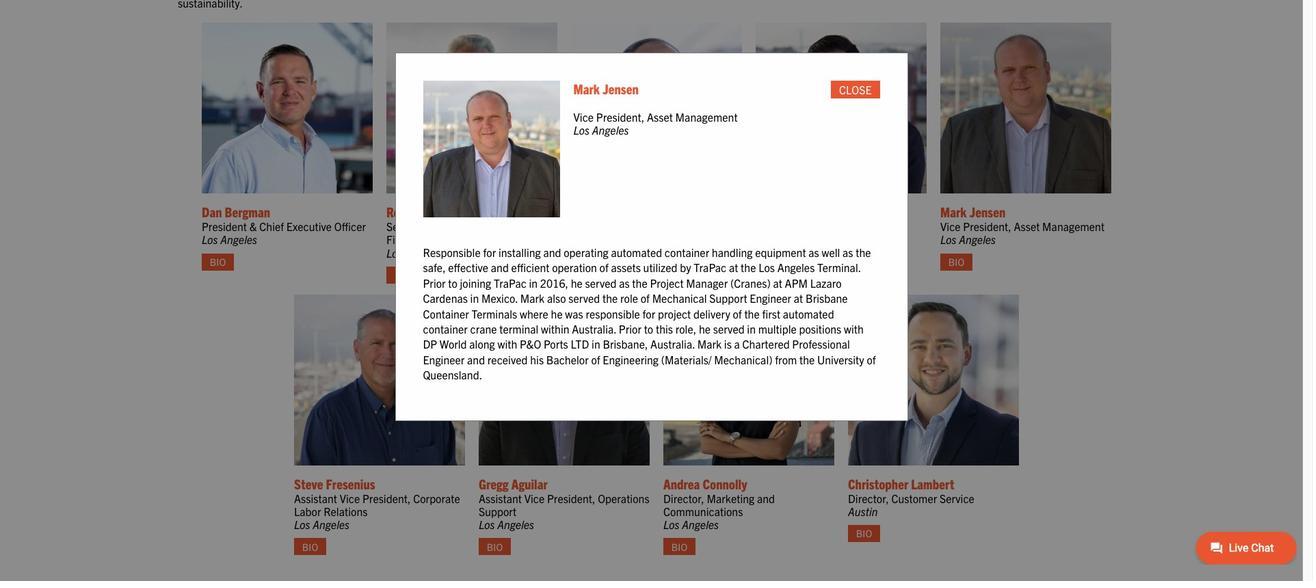 Task type: locate. For each thing, give the bounding box(es) containing it.
1 horizontal spatial director,
[[848, 492, 889, 505]]

by
[[680, 261, 691, 275]]

is
[[724, 338, 732, 351]]

lambert
[[912, 475, 955, 492]]

1 director, from the left
[[664, 492, 705, 505]]

angeles
[[592, 123, 629, 137], [221, 233, 257, 247], [959, 233, 996, 247], [405, 246, 442, 260], [590, 246, 627, 260], [775, 246, 812, 260], [778, 261, 815, 275], [313, 518, 350, 532], [498, 518, 534, 532], [682, 518, 719, 532]]

also
[[547, 292, 566, 305]]

chief left executive
[[259, 220, 284, 233]]

chief
[[259, 220, 284, 233], [493, 220, 517, 233]]

president
[[202, 220, 247, 233], [594, 220, 639, 233]]

chief up installing
[[493, 220, 517, 233]]

angeles inside vice president, information technology los angeles
[[775, 246, 812, 260]]

1 horizontal spatial assistant
[[479, 492, 522, 505]]

& inside the dan bergman president & chief executive officer los angeles
[[250, 220, 257, 233]]

0 vertical spatial for
[[483, 246, 496, 259]]

he down also at the left of page
[[551, 307, 563, 321]]

operations
[[571, 233, 623, 247], [598, 492, 650, 505]]

chief inside ron triemstra senior vice president, chief financial officer los angeles
[[493, 220, 517, 233]]

bio link for aguilar
[[479, 539, 511, 556]]

assistant
[[294, 492, 337, 505], [479, 492, 522, 505]]

as left well
[[809, 246, 820, 259]]

2 horizontal spatial he
[[699, 322, 711, 336]]

along
[[470, 338, 495, 351]]

president, inside steve fresenius assistant vice president, corporate labor relations los angeles
[[363, 492, 411, 505]]

container down container at left
[[423, 322, 468, 336]]

assistant inside steve fresenius assistant vice president, corporate labor relations los angeles
[[294, 492, 337, 505]]

this
[[656, 322, 673, 336]]

0 horizontal spatial asset
[[647, 110, 673, 124]]

1 vertical spatial to
[[644, 322, 654, 336]]

served
[[585, 276, 617, 290], [569, 292, 600, 305], [713, 322, 745, 336]]

0 horizontal spatial director,
[[664, 492, 705, 505]]

to left this
[[644, 322, 654, 336]]

operations inside vice president & general manager, operations los angeles
[[571, 233, 623, 247]]

(materials/
[[661, 353, 712, 367]]

0 vertical spatial operations
[[571, 233, 623, 247]]

0 horizontal spatial automated
[[611, 246, 662, 259]]

0 horizontal spatial at
[[729, 261, 739, 275]]

los inside ron triemstra senior vice president, chief financial officer los angeles
[[387, 246, 403, 260]]

1 vertical spatial container
[[423, 322, 468, 336]]

dan bergman president & chief executive officer los angeles
[[202, 203, 366, 247]]

director,
[[664, 492, 705, 505], [848, 492, 889, 505]]

los inside gregg aguilar assistant vice president, operations support los angeles
[[479, 518, 495, 532]]

bio link for lambert
[[848, 526, 881, 543]]

australia.
[[572, 322, 617, 336], [651, 338, 695, 351]]

0 vertical spatial management
[[676, 110, 738, 124]]

container
[[665, 246, 710, 259], [423, 322, 468, 336]]

angeles inside steve fresenius assistant vice president, corporate labor relations los angeles
[[313, 518, 350, 532]]

dan
[[202, 203, 222, 220]]

1 horizontal spatial president
[[594, 220, 639, 233]]

1 horizontal spatial as
[[809, 246, 820, 259]]

0 vertical spatial jensen
[[603, 80, 639, 97]]

project
[[650, 276, 684, 290]]

automated up positions
[[783, 307, 834, 321]]

1 vertical spatial engineer
[[423, 353, 465, 367]]

director, left marketing
[[664, 492, 705, 505]]

mark jensen vice president, asset management los angeles
[[941, 203, 1105, 247]]

officer right executive
[[334, 220, 366, 233]]

1 president from the left
[[202, 220, 247, 233]]

delivery
[[694, 307, 731, 321]]

engineer up queensland.
[[423, 353, 465, 367]]

for
[[483, 246, 496, 259], [643, 307, 656, 321]]

marketing
[[707, 492, 755, 505]]

0 vertical spatial prior
[[423, 276, 446, 290]]

within
[[541, 322, 570, 336]]

served up is
[[713, 322, 745, 336]]

1 horizontal spatial australia.
[[651, 338, 695, 351]]

with up university
[[844, 322, 864, 336]]

manager,
[[691, 220, 735, 233]]

at
[[729, 261, 739, 275], [773, 276, 783, 290], [794, 292, 803, 305]]

bio link for connolly
[[664, 539, 696, 556]]

vice inside vice president, information technology los angeles
[[756, 220, 776, 233]]

engineer up first
[[750, 292, 792, 305]]

trapac up manager
[[694, 261, 727, 275]]

angeles inside gregg aguilar assistant vice president, operations support los angeles
[[498, 518, 534, 532]]

angeles inside vice president & general manager, operations los angeles
[[590, 246, 627, 260]]

officer up safe,
[[432, 233, 464, 247]]

and down along
[[467, 353, 485, 367]]

ports
[[544, 338, 568, 351]]

apm
[[785, 276, 808, 290]]

2 president from the left
[[594, 220, 639, 233]]

& right dan
[[250, 220, 257, 233]]

1 horizontal spatial prior
[[619, 322, 642, 336]]

general
[[652, 220, 688, 233]]

for left the project at the right bottom of page
[[643, 307, 656, 321]]

he down delivery
[[699, 322, 711, 336]]

chartered
[[743, 338, 790, 351]]

0 horizontal spatial container
[[423, 322, 468, 336]]

1 horizontal spatial engineer
[[750, 292, 792, 305]]

management inside vice president, asset management los angeles
[[676, 110, 738, 124]]

to up cardenas
[[448, 276, 458, 290]]

0 horizontal spatial officer
[[334, 220, 366, 233]]

and up the efficient
[[543, 246, 561, 259]]

management
[[676, 110, 738, 124], [1043, 220, 1105, 233]]

ltd
[[571, 338, 589, 351]]

where
[[520, 307, 549, 321]]

vice
[[574, 110, 594, 124], [419, 220, 439, 233], [571, 220, 592, 233], [756, 220, 776, 233], [941, 220, 961, 233], [340, 492, 360, 505], [525, 492, 545, 505]]

1 horizontal spatial jensen
[[970, 203, 1006, 220]]

& inside vice president & general manager, operations los angeles
[[642, 220, 649, 233]]

prior down safe,
[[423, 276, 446, 290]]

connolly
[[703, 475, 747, 492]]

bio link for fresenius
[[294, 539, 326, 556]]

0 horizontal spatial &
[[250, 220, 257, 233]]

and right marketing
[[757, 492, 775, 505]]

safe,
[[423, 261, 446, 275]]

as
[[809, 246, 820, 259], [843, 246, 854, 259], [619, 276, 630, 290]]

1 vertical spatial served
[[569, 292, 600, 305]]

effective
[[448, 261, 489, 275]]

as down assets
[[619, 276, 630, 290]]

0 vertical spatial support
[[710, 292, 748, 305]]

1 vertical spatial with
[[498, 338, 517, 351]]

fresenius
[[326, 475, 375, 492]]

in down the efficient
[[529, 276, 538, 290]]

the up the role
[[632, 276, 648, 290]]

senior
[[387, 220, 417, 233]]

los inside mark jensen vice president, asset management los angeles
[[941, 233, 957, 247]]

support up delivery
[[710, 292, 748, 305]]

of right delivery
[[733, 307, 742, 321]]

operations up operation
[[571, 233, 623, 247]]

1 assistant from the left
[[294, 492, 337, 505]]

australia. up 'ltd'
[[572, 322, 617, 336]]

los inside responsible for installing and operating automated container handling equipment as well as the safe, effective and efficient operation of assets utilized by trapac at the los angeles terminal. prior to joining trapac in 2016, he served as the project manager (cranes) at apm lazaro cardenas in mexico. mark also served the role of mechanical support engineer at brisbane container terminals where he was responsible for project delivery of the first automated container crane terminal within australia. prior to this role, he served in multiple positions with dp world along with p&o ports ltd in brisbane, australia. mark is a chartered professional engineer and received his bachelor of engineering (materials/ mechanical) from the university of queensland.
[[759, 261, 775, 275]]

1 vertical spatial operations
[[598, 492, 650, 505]]

terminal.
[[818, 261, 861, 275]]

bio for president,
[[764, 269, 780, 281]]

operations for president
[[571, 233, 623, 247]]

he
[[571, 276, 583, 290], [551, 307, 563, 321], [699, 322, 711, 336]]

1 horizontal spatial he
[[571, 276, 583, 290]]

1 vertical spatial asset
[[1014, 220, 1040, 233]]

0 horizontal spatial for
[[483, 246, 496, 259]]

support down gregg
[[479, 505, 517, 519]]

0 horizontal spatial president
[[202, 220, 247, 233]]

0 horizontal spatial with
[[498, 338, 517, 351]]

0 horizontal spatial management
[[676, 110, 738, 124]]

mark jensen dialog
[[395, 53, 908, 421]]

as right well
[[843, 246, 854, 259]]

assistant for gregg
[[479, 492, 522, 505]]

for up effective
[[483, 246, 496, 259]]

0 vertical spatial he
[[571, 276, 583, 290]]

0 vertical spatial asset
[[647, 110, 673, 124]]

0 vertical spatial container
[[665, 246, 710, 259]]

officer inside the dan bergman president & chief executive officer los angeles
[[334, 220, 366, 233]]

director, left the customer
[[848, 492, 889, 505]]

angeles inside andrea connolly director, marketing and communications los angeles
[[682, 518, 719, 532]]

president,
[[596, 110, 645, 124], [442, 220, 490, 233], [779, 220, 827, 233], [964, 220, 1012, 233], [363, 492, 411, 505], [547, 492, 596, 505]]

0 horizontal spatial jensen
[[603, 80, 639, 97]]

jensen inside dialog
[[603, 80, 639, 97]]

of right the role
[[641, 292, 650, 305]]

2 vertical spatial at
[[794, 292, 803, 305]]

0 horizontal spatial chief
[[259, 220, 284, 233]]

0 horizontal spatial to
[[448, 276, 458, 290]]

served up was at the left bottom of page
[[569, 292, 600, 305]]

1 horizontal spatial officer
[[432, 233, 464, 247]]

1 horizontal spatial with
[[844, 322, 864, 336]]

equipment
[[755, 246, 806, 259]]

1 vertical spatial jensen
[[970, 203, 1006, 220]]

in
[[529, 276, 538, 290], [470, 292, 479, 305], [747, 322, 756, 336], [592, 338, 601, 351]]

operations left andrea
[[598, 492, 650, 505]]

los
[[574, 123, 590, 137], [202, 233, 218, 247], [941, 233, 957, 247], [387, 246, 403, 260], [571, 246, 587, 260], [756, 246, 772, 260], [759, 261, 775, 275], [294, 518, 310, 532], [479, 518, 495, 532], [664, 518, 680, 532]]

1 horizontal spatial support
[[710, 292, 748, 305]]

1 horizontal spatial asset
[[1014, 220, 1040, 233]]

bio for jensen
[[949, 256, 965, 268]]

trapac
[[694, 261, 727, 275], [494, 276, 527, 290]]

1 vertical spatial support
[[479, 505, 517, 519]]

in down the joining
[[470, 292, 479, 305]]

brisbane
[[806, 292, 848, 305]]

angeles inside the dan bergman president & chief executive officer los angeles
[[221, 233, 257, 247]]

1 vertical spatial management
[[1043, 220, 1105, 233]]

bio for triemstra
[[395, 269, 411, 281]]

of right university
[[867, 353, 876, 367]]

gregg
[[479, 475, 509, 492]]

trapac up the mexico.
[[494, 276, 527, 290]]

0 vertical spatial trapac
[[694, 261, 727, 275]]

installing
[[499, 246, 541, 259]]

1 vertical spatial automated
[[783, 307, 834, 321]]

2 vertical spatial served
[[713, 322, 745, 336]]

angeles inside ron triemstra senior vice president, chief financial officer los angeles
[[405, 246, 442, 260]]

vice inside vice president & general manager, operations los angeles
[[571, 220, 592, 233]]

management inside mark jensen vice president, asset management los angeles
[[1043, 220, 1105, 233]]

from
[[775, 353, 797, 367]]

2 assistant from the left
[[479, 492, 522, 505]]

1 horizontal spatial to
[[644, 322, 654, 336]]

main content
[[164, 0, 1149, 567]]

1 vertical spatial at
[[773, 276, 783, 290]]

1 vertical spatial trapac
[[494, 276, 527, 290]]

angeles inside mark jensen vice president, asset management los angeles
[[959, 233, 996, 247]]

well
[[822, 246, 840, 259]]

operations inside gregg aguilar assistant vice president, operations support los angeles
[[598, 492, 650, 505]]

officer
[[334, 220, 366, 233], [432, 233, 464, 247]]

prior up brisbane,
[[619, 322, 642, 336]]

2 director, from the left
[[848, 492, 889, 505]]

0 horizontal spatial trapac
[[494, 276, 527, 290]]

bio link for bergman
[[202, 254, 234, 271]]

close button
[[831, 81, 880, 98]]

1 horizontal spatial chief
[[493, 220, 517, 233]]

university
[[818, 353, 865, 367]]

his
[[530, 353, 544, 367]]

1 horizontal spatial trapac
[[694, 261, 727, 275]]

0 vertical spatial at
[[729, 261, 739, 275]]

asset
[[647, 110, 673, 124], [1014, 220, 1040, 233]]

mechanical
[[652, 292, 707, 305]]

director, for christopher
[[848, 492, 889, 505]]

1 chief from the left
[[259, 220, 284, 233]]

container
[[423, 307, 469, 321]]

director, inside christopher lambert director, customer service austin
[[848, 492, 889, 505]]

at down handling on the right top of the page
[[729, 261, 739, 275]]

jensen inside mark jensen vice president, asset management los angeles
[[970, 203, 1006, 220]]

president, inside mark jensen vice president, asset management los angeles
[[964, 220, 1012, 233]]

president inside vice president & general manager, operations los angeles
[[594, 220, 639, 233]]

president, inside gregg aguilar assistant vice president, operations support los angeles
[[547, 492, 596, 505]]

mark
[[574, 80, 600, 97], [941, 203, 967, 220], [521, 292, 545, 305], [698, 338, 722, 351]]

1 horizontal spatial container
[[665, 246, 710, 259]]

served down assets
[[585, 276, 617, 290]]

2 vertical spatial he
[[699, 322, 711, 336]]

0 horizontal spatial australia.
[[572, 322, 617, 336]]

director, inside andrea connolly director, marketing and communications los angeles
[[664, 492, 705, 505]]

2 & from the left
[[642, 220, 649, 233]]

2 chief from the left
[[493, 220, 517, 233]]

1 vertical spatial he
[[551, 307, 563, 321]]

1 horizontal spatial management
[[1043, 220, 1105, 233]]

lazaro
[[811, 276, 842, 290]]

& left 'general'
[[642, 220, 649, 233]]

to
[[448, 276, 458, 290], [644, 322, 654, 336]]

president inside the dan bergman president & chief executive officer los angeles
[[202, 220, 247, 233]]

support
[[710, 292, 748, 305], [479, 505, 517, 519]]

1 & from the left
[[250, 220, 257, 233]]

at down apm
[[794, 292, 803, 305]]

a
[[734, 338, 740, 351]]

1 horizontal spatial &
[[642, 220, 649, 233]]

with up received
[[498, 338, 517, 351]]

1 vertical spatial for
[[643, 307, 656, 321]]

terminal
[[500, 322, 539, 336]]

0 horizontal spatial support
[[479, 505, 517, 519]]

of
[[600, 261, 609, 275], [641, 292, 650, 305], [733, 307, 742, 321], [591, 353, 600, 367], [867, 353, 876, 367]]

bachelor
[[546, 353, 589, 367]]

ron
[[387, 203, 406, 220]]

financial
[[387, 233, 430, 247]]

los inside vice president, asset management los angeles
[[574, 123, 590, 137]]

assistant for steve
[[294, 492, 337, 505]]

of left assets
[[600, 261, 609, 275]]

australia. down this
[[651, 338, 695, 351]]

operation
[[552, 261, 597, 275]]

at left apm
[[773, 276, 783, 290]]

jensen for mark jensen
[[603, 80, 639, 97]]

he down operation
[[571, 276, 583, 290]]

1 horizontal spatial for
[[643, 307, 656, 321]]

assistant inside gregg aguilar assistant vice president, operations support los angeles
[[479, 492, 522, 505]]

automated up assets
[[611, 246, 662, 259]]

vice inside ron triemstra senior vice president, chief financial officer los angeles
[[419, 220, 439, 233]]

information
[[830, 220, 884, 233]]

container up by
[[665, 246, 710, 259]]

bio for fresenius
[[302, 541, 318, 553]]

operating
[[564, 246, 609, 259]]

&
[[250, 220, 257, 233], [642, 220, 649, 233]]

0 horizontal spatial assistant
[[294, 492, 337, 505]]



Task type: vqa. For each thing, say whether or not it's contained in the screenshot.
effective
yes



Task type: describe. For each thing, give the bounding box(es) containing it.
chief inside the dan bergman president & chief executive officer los angeles
[[259, 220, 284, 233]]

support inside gregg aguilar assistant vice president, operations support los angeles
[[479, 505, 517, 519]]

angeles inside vice president, asset management los angeles
[[592, 123, 629, 137]]

director, for andrea
[[664, 492, 705, 505]]

1 horizontal spatial at
[[773, 276, 783, 290]]

responsible for installing and operating automated container handling equipment as well as the safe, effective and efficient operation of assets utilized by trapac at the los angeles terminal. prior to joining trapac in 2016, he served as the project manager (cranes) at apm lazaro cardenas in mexico. mark also served the role of mechanical support engineer at brisbane container terminals where he was responsible for project delivery of the first automated container crane terminal within australia. prior to this role, he served in multiple positions with dp world along with p&o ports ltd in brisbane, australia. mark is a chartered professional engineer and received his bachelor of engineering (materials/ mechanical) from the university of queensland.
[[423, 246, 876, 382]]

vice president, asset management los angeles
[[574, 110, 738, 137]]

engineering
[[603, 353, 659, 367]]

1 horizontal spatial automated
[[783, 307, 834, 321]]

bio for connolly
[[672, 541, 688, 553]]

angeles inside responsible for installing and operating automated container handling equipment as well as the safe, effective and efficient operation of assets utilized by trapac at the los angeles terminal. prior to joining trapac in 2016, he served as the project manager (cranes) at apm lazaro cardenas in mexico. mark also served the role of mechanical support engineer at brisbane container terminals where he was responsible for project delivery of the first automated container crane terminal within australia. prior to this role, he served in multiple positions with dp world along with p&o ports ltd in brisbane, australia. mark is a chartered professional engineer and received his bachelor of engineering (materials/ mechanical) from the university of queensland.
[[778, 261, 815, 275]]

bio link for jensen
[[941, 254, 973, 271]]

corporate
[[413, 492, 460, 505]]

andrea
[[664, 475, 700, 492]]

christopher lambert director, customer service austin
[[848, 475, 975, 519]]

received
[[488, 353, 528, 367]]

and down installing
[[491, 261, 509, 275]]

president, inside vice president, information technology los angeles
[[779, 220, 827, 233]]

austin
[[848, 505, 878, 519]]

project
[[658, 307, 691, 321]]

mechanical)
[[714, 353, 773, 367]]

0 vertical spatial with
[[844, 322, 864, 336]]

the up responsible
[[603, 292, 618, 305]]

communications
[[664, 505, 743, 519]]

p&o
[[520, 338, 541, 351]]

professional
[[793, 338, 850, 351]]

gregg aguilar assistant vice president, operations support los angeles
[[479, 475, 650, 532]]

jensen for mark jensen vice president, asset management los angeles
[[970, 203, 1006, 220]]

2 horizontal spatial as
[[843, 246, 854, 259]]

1 vertical spatial australia.
[[651, 338, 695, 351]]

and inside andrea connolly director, marketing and communications los angeles
[[757, 492, 775, 505]]

vice inside vice president, asset management los angeles
[[574, 110, 594, 124]]

asset inside vice president, asset management los angeles
[[647, 110, 673, 124]]

role,
[[676, 322, 697, 336]]

bio for bergman
[[210, 256, 226, 268]]

vice president, information technology los angeles
[[756, 220, 884, 260]]

in up chartered
[[747, 322, 756, 336]]

brisbane,
[[603, 338, 648, 351]]

los inside andrea connolly director, marketing and communications los angeles
[[664, 518, 680, 532]]

the down information
[[856, 246, 871, 259]]

0 horizontal spatial he
[[551, 307, 563, 321]]

technology
[[756, 233, 809, 247]]

service
[[940, 492, 975, 505]]

bio for aguilar
[[487, 541, 503, 553]]

0 vertical spatial automated
[[611, 246, 662, 259]]

0 horizontal spatial as
[[619, 276, 630, 290]]

in right 'ltd'
[[592, 338, 601, 351]]

operations for aguilar
[[598, 492, 650, 505]]

customer
[[892, 492, 938, 505]]

andrea connolly director, marketing and communications los angeles
[[664, 475, 775, 532]]

president, inside vice president, asset management los angeles
[[596, 110, 645, 124]]

bio link for president,
[[756, 267, 788, 284]]

cardenas
[[423, 292, 468, 305]]

dp
[[423, 338, 437, 351]]

handling
[[712, 246, 753, 259]]

relations
[[324, 505, 368, 519]]

(cranes)
[[731, 276, 771, 290]]

manager
[[686, 276, 728, 290]]

utilized
[[644, 261, 678, 275]]

officer inside ron triemstra senior vice president, chief financial officer los angeles
[[432, 233, 464, 247]]

aguilar
[[512, 475, 548, 492]]

president, inside ron triemstra senior vice president, chief financial officer los angeles
[[442, 220, 490, 233]]

0 vertical spatial served
[[585, 276, 617, 290]]

triemstra
[[409, 203, 458, 220]]

0 vertical spatial engineer
[[750, 292, 792, 305]]

steve
[[294, 475, 323, 492]]

steve fresenius assistant vice president, corporate labor relations los angeles
[[294, 475, 460, 532]]

the up (cranes)
[[741, 261, 756, 275]]

responsible
[[586, 307, 640, 321]]

los inside vice president, information technology los angeles
[[756, 246, 772, 260]]

asset inside mark jensen vice president, asset management los angeles
[[1014, 220, 1040, 233]]

labor
[[294, 505, 321, 519]]

los inside the dan bergman president & chief executive officer los angeles
[[202, 233, 218, 247]]

bio link for triemstra
[[387, 267, 419, 284]]

terminals
[[472, 307, 517, 321]]

los inside steve fresenius assistant vice president, corporate labor relations los angeles
[[294, 518, 310, 532]]

bio for lambert
[[856, 528, 872, 540]]

christopher
[[848, 475, 909, 492]]

support inside responsible for installing and operating automated container handling equipment as well as the safe, effective and efficient operation of assets utilized by trapac at the los angeles terminal. prior to joining trapac in 2016, he served as the project manager (cranes) at apm lazaro cardenas in mexico. mark also served the role of mechanical support engineer at brisbane container terminals where he was responsible for project delivery of the first automated container crane terminal within australia. prior to this role, he served in multiple positions with dp world along with p&o ports ltd in brisbane, australia. mark is a chartered professional engineer and received his bachelor of engineering (materials/ mechanical) from the university of queensland.
[[710, 292, 748, 305]]

mark inside mark jensen vice president, asset management los angeles
[[941, 203, 967, 220]]

vice inside gregg aguilar assistant vice president, operations support los angeles
[[525, 492, 545, 505]]

bergman
[[225, 203, 270, 220]]

joining
[[460, 276, 491, 290]]

0 vertical spatial australia.
[[572, 322, 617, 336]]

multiple
[[759, 322, 797, 336]]

crane
[[470, 322, 497, 336]]

main content containing dan bergman
[[164, 0, 1149, 567]]

2 horizontal spatial at
[[794, 292, 803, 305]]

0 vertical spatial to
[[448, 276, 458, 290]]

efficient
[[511, 261, 550, 275]]

ron triemstra senior vice president, chief financial officer los angeles
[[387, 203, 517, 260]]

of right bachelor
[[591, 353, 600, 367]]

world
[[440, 338, 467, 351]]

mexico.
[[482, 292, 518, 305]]

los inside vice president & general manager, operations los angeles
[[571, 246, 587, 260]]

responsible
[[423, 246, 481, 259]]

the down professional
[[800, 353, 815, 367]]

first
[[762, 307, 781, 321]]

2016,
[[540, 276, 569, 290]]

0 horizontal spatial prior
[[423, 276, 446, 290]]

queensland.
[[423, 368, 482, 382]]

mark jensen
[[574, 80, 639, 97]]

vice president & general manager, operations los angeles
[[571, 220, 735, 260]]

0 horizontal spatial engineer
[[423, 353, 465, 367]]

positions
[[799, 322, 842, 336]]

1 vertical spatial prior
[[619, 322, 642, 336]]

was
[[565, 307, 583, 321]]

executive
[[287, 220, 332, 233]]

vice inside steve fresenius assistant vice president, corporate labor relations los angeles
[[340, 492, 360, 505]]

close
[[840, 83, 872, 96]]

the left first
[[745, 307, 760, 321]]

vice inside mark jensen vice president, asset management los angeles
[[941, 220, 961, 233]]



